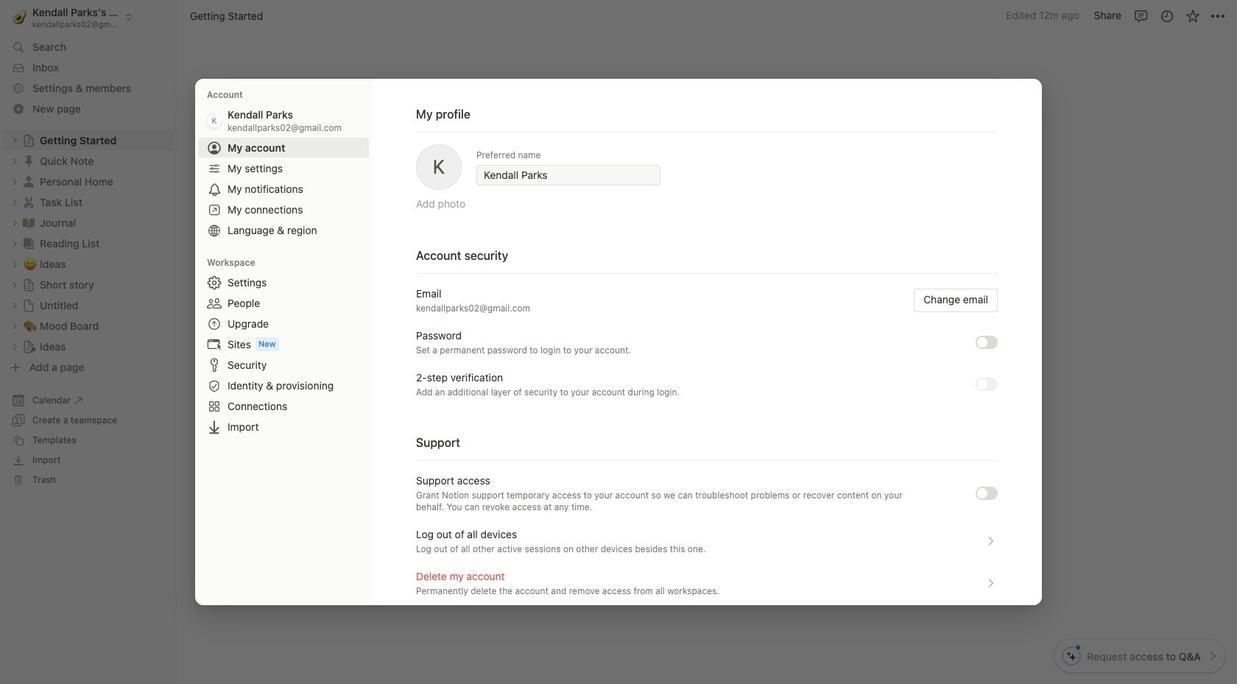 Task type: describe. For each thing, give the bounding box(es) containing it.
updates image
[[1160, 8, 1174, 23]]

👋 image
[[448, 162, 463, 181]]

comments image
[[1134, 8, 1149, 23]]



Task type: locate. For each thing, give the bounding box(es) containing it.
👉 image
[[448, 463, 463, 482]]

None text field
[[484, 168, 653, 183]]

favorite image
[[1185, 8, 1200, 23]]

🥑 image
[[13, 8, 27, 26]]



Task type: vqa. For each thing, say whether or not it's contained in the screenshot.
Change page icon related to 9th Open image from the bottom of the page
no



